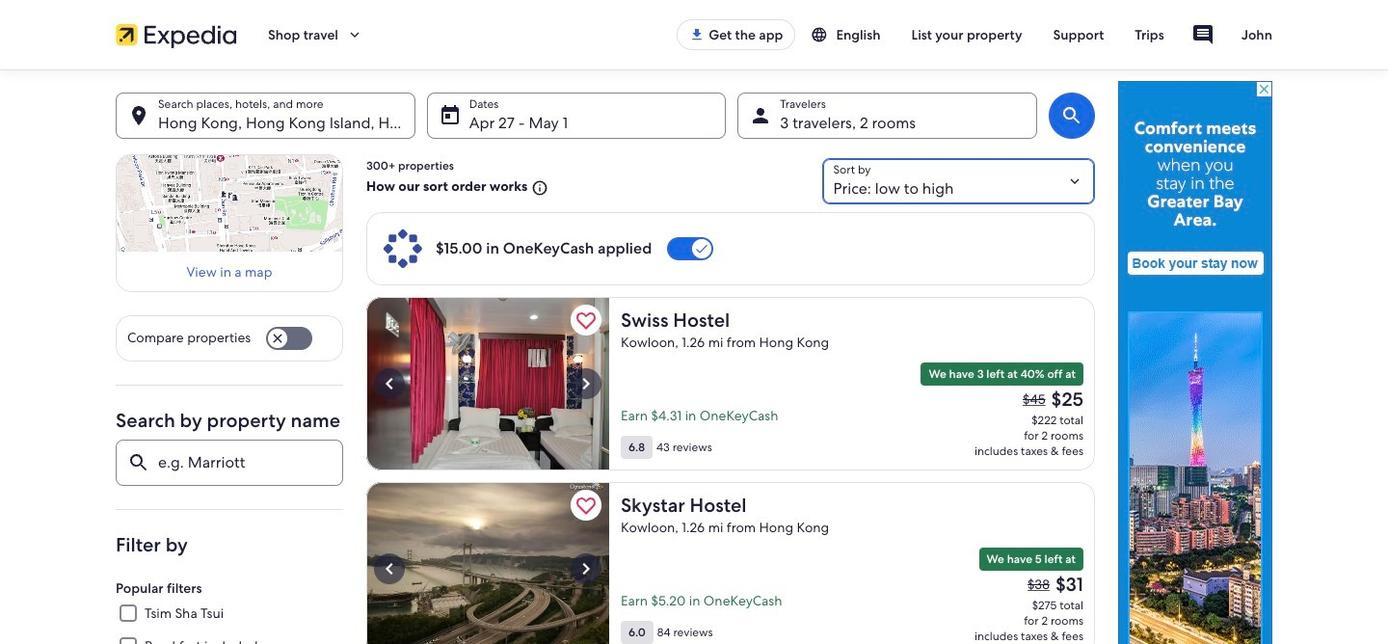 Task type: locate. For each thing, give the bounding box(es) containing it.
communication center icon image
[[1191, 23, 1215, 46]]

expedia logo image
[[116, 21, 237, 48]]

0 horizontal spatial small image
[[528, 179, 549, 196]]

property grounds image
[[366, 482, 609, 644]]

0 vertical spatial small image
[[811, 26, 836, 43]]

trailing image
[[346, 26, 363, 43]]

one key blue tier image
[[382, 228, 424, 270]]

search image
[[1061, 104, 1084, 127]]

small image
[[811, 26, 836, 43], [528, 179, 549, 196]]



Task type: describe. For each thing, give the bounding box(es) containing it.
1 vertical spatial small image
[[528, 179, 549, 196]]

show previous image for swiss hostel image
[[378, 372, 401, 395]]

show next image for swiss hostel image
[[575, 372, 598, 395]]

show previous image for skystar hostel image
[[378, 557, 401, 580]]

city view image
[[366, 297, 609, 471]]

static map image image
[[116, 154, 343, 252]]

download the app button image
[[690, 27, 705, 42]]

show next image for skystar hostel image
[[575, 557, 598, 580]]

1 horizontal spatial small image
[[811, 26, 836, 43]]



Task type: vqa. For each thing, say whether or not it's contained in the screenshot.
the top Car
no



